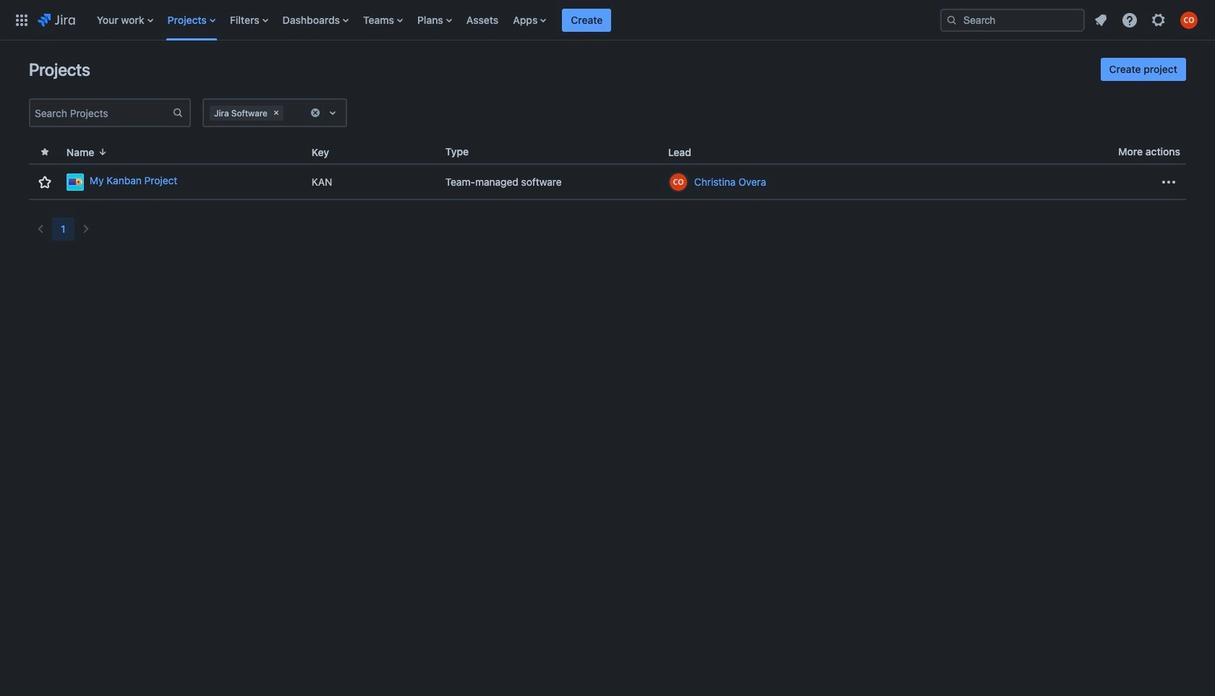 Task type: describe. For each thing, give the bounding box(es) containing it.
notifications image
[[1092, 11, 1110, 29]]

next image
[[77, 221, 94, 238]]

Search Projects text field
[[30, 103, 172, 123]]

primary element
[[9, 0, 929, 40]]

your profile and settings image
[[1181, 11, 1198, 29]]

1 horizontal spatial list
[[1088, 7, 1207, 33]]

star my kanban project image
[[36, 173, 53, 191]]

clear image
[[270, 107, 282, 119]]

clear image
[[310, 107, 321, 119]]

help image
[[1121, 11, 1139, 29]]



Task type: vqa. For each thing, say whether or not it's contained in the screenshot.
banner at the top of the page
yes



Task type: locate. For each thing, give the bounding box(es) containing it.
appswitcher icon image
[[13, 11, 30, 29]]

jira image
[[38, 11, 75, 29], [38, 11, 75, 29]]

None search field
[[940, 8, 1085, 31]]

Choose Jira products text field
[[286, 106, 289, 120]]

list item
[[562, 0, 612, 40]]

open image
[[324, 104, 341, 122]]

group
[[1101, 58, 1186, 81]]

0 horizontal spatial list
[[90, 0, 929, 40]]

list
[[90, 0, 929, 40], [1088, 7, 1207, 33]]

previous image
[[32, 221, 49, 238]]

more image
[[1160, 173, 1178, 191]]

Search field
[[940, 8, 1085, 31]]

search image
[[946, 14, 958, 26]]

settings image
[[1150, 11, 1167, 29]]

banner
[[0, 0, 1215, 41]]



